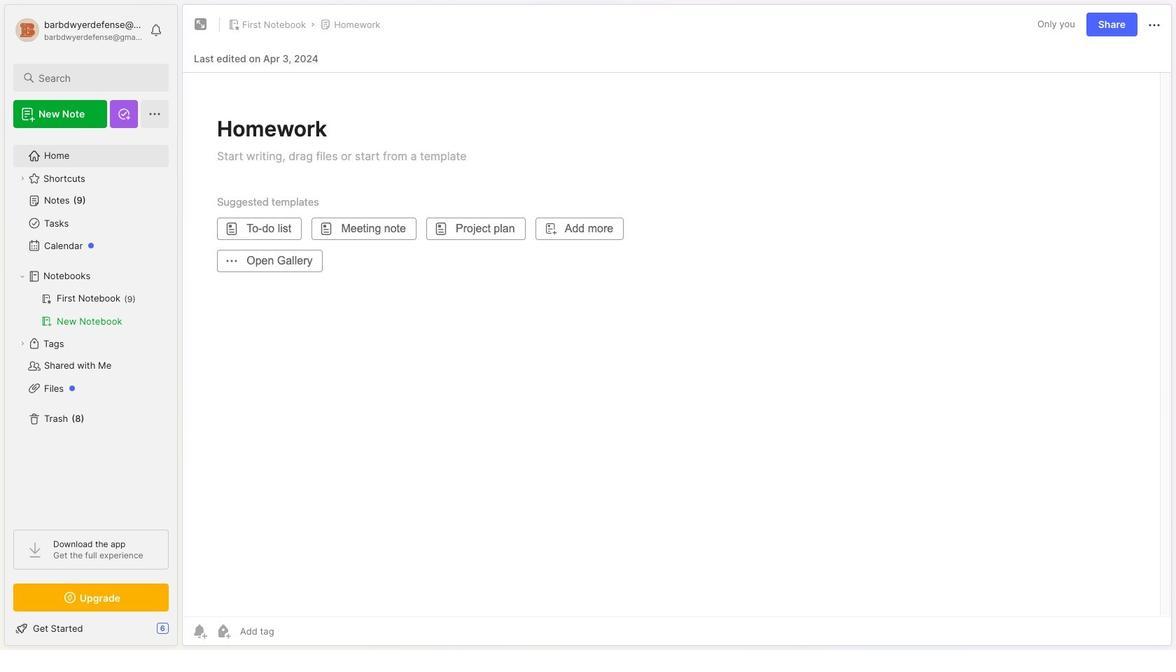Task type: vqa. For each thing, say whether or not it's contained in the screenshot.
text box on the right top
no



Task type: describe. For each thing, give the bounding box(es) containing it.
Account field
[[13, 16, 143, 44]]

add a reminder image
[[191, 623, 208, 640]]

more actions image
[[1146, 17, 1163, 33]]

Note Editor text field
[[183, 72, 1171, 617]]

main element
[[0, 0, 182, 650]]

Add tag field
[[239, 625, 344, 638]]

tree inside main element
[[5, 137, 177, 517]]

expand tags image
[[18, 340, 27, 348]]

none search field inside main element
[[39, 69, 156, 86]]

Search text field
[[39, 71, 156, 85]]

More actions field
[[1146, 16, 1163, 33]]



Task type: locate. For each thing, give the bounding box(es) containing it.
group
[[13, 288, 168, 333]]

group inside main element
[[13, 288, 168, 333]]

note window element
[[182, 4, 1172, 646]]

add tag image
[[215, 623, 232, 640]]

expand note image
[[193, 16, 209, 33]]

None search field
[[39, 69, 156, 86]]

tree
[[5, 137, 177, 517]]

expand notebooks image
[[18, 272, 27, 281]]



